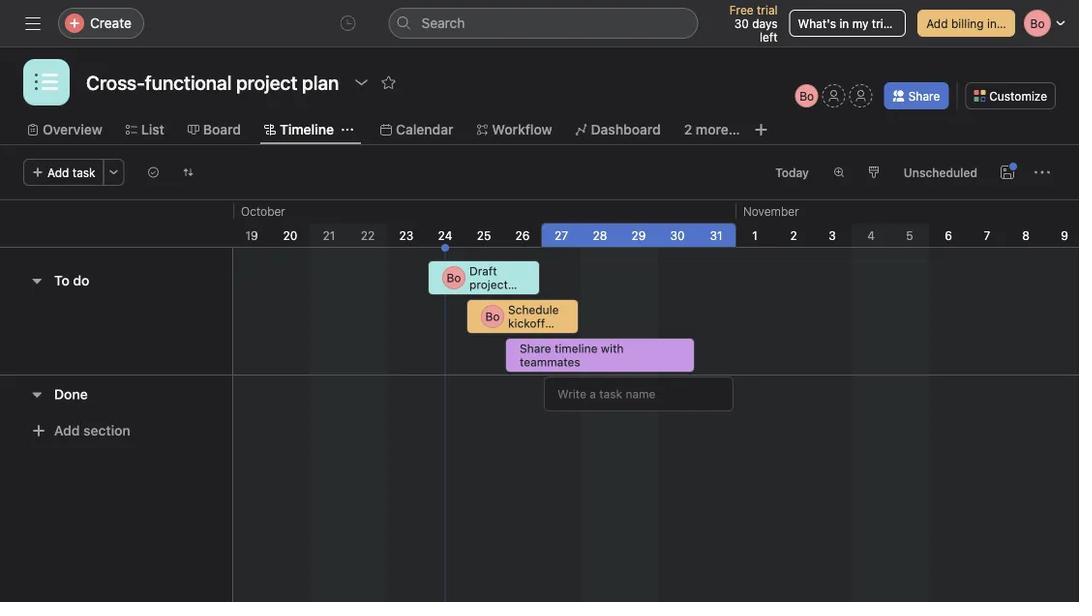 Task type: locate. For each thing, give the bounding box(es) containing it.
more actions image
[[1035, 165, 1051, 180]]

0 horizontal spatial share
[[520, 342, 552, 355]]

what's
[[799, 16, 837, 30]]

0 horizontal spatial 30
[[671, 229, 685, 242]]

1 vertical spatial add
[[47, 166, 69, 179]]

0 vertical spatial share
[[909, 89, 941, 103]]

None text field
[[81, 65, 344, 100]]

share
[[909, 89, 941, 103], [520, 342, 552, 355]]

kickoff
[[508, 317, 545, 330]]

none image
[[183, 167, 194, 178]]

share up unscheduled dropdown button
[[909, 89, 941, 103]]

unscheduled
[[904, 166, 978, 179]]

timeline
[[555, 342, 598, 355]]

bo left draft
[[447, 271, 461, 285]]

weeks image
[[834, 167, 845, 178]]

bo for draft project brief
[[447, 271, 461, 285]]

31
[[710, 229, 723, 242]]

my
[[853, 16, 869, 30]]

what's in my trial? button
[[790, 10, 907, 37]]

done
[[54, 386, 88, 402]]

30 right 29
[[671, 229, 685, 242]]

create button
[[58, 8, 144, 39]]

0 vertical spatial 2
[[684, 122, 693, 138]]

27
[[555, 229, 569, 242]]

save options image
[[1000, 165, 1016, 180]]

workflow
[[492, 122, 553, 138]]

add left billing
[[927, 16, 949, 30]]

1 vertical spatial 2
[[791, 229, 798, 242]]

add down the done button
[[54, 423, 80, 439]]

2 vertical spatial bo
[[486, 310, 500, 323]]

add for add section
[[54, 423, 80, 439]]

2 for 2
[[791, 229, 798, 242]]

calendar
[[396, 122, 454, 138]]

add task button
[[23, 159, 104, 186]]

2 for 2 more…
[[684, 122, 693, 138]]

30 inside 'free trial 30 days left'
[[735, 16, 749, 30]]

october
[[241, 204, 286, 218]]

unscheduled button
[[896, 159, 987, 186]]

2 down november
[[791, 229, 798, 242]]

bo down what's
[[800, 89, 815, 103]]

1 horizontal spatial 30
[[735, 16, 749, 30]]

add inside button
[[927, 16, 949, 30]]

done button
[[54, 377, 88, 412]]

bo down brief
[[486, 310, 500, 323]]

8
[[1023, 229, 1030, 242]]

search list box
[[389, 8, 699, 39]]

30
[[735, 16, 749, 30], [671, 229, 685, 242]]

november
[[744, 204, 800, 218]]

project
[[470, 278, 508, 292]]

add billing info
[[927, 16, 1008, 30]]

add
[[927, 16, 949, 30], [47, 166, 69, 179], [54, 423, 80, 439]]

history image
[[340, 15, 356, 31]]

2 left more…
[[684, 122, 693, 138]]

bo
[[800, 89, 815, 103], [447, 271, 461, 285], [486, 310, 500, 323]]

more…
[[696, 122, 741, 138]]

tab actions image
[[342, 124, 353, 136]]

to
[[54, 273, 70, 289]]

0 vertical spatial add
[[927, 16, 949, 30]]

1 horizontal spatial 2
[[791, 229, 798, 242]]

30 left days
[[735, 16, 749, 30]]

list
[[141, 122, 164, 138]]

all tasks image
[[148, 167, 159, 178]]

0 vertical spatial bo
[[800, 89, 815, 103]]

2
[[684, 122, 693, 138], [791, 229, 798, 242]]

24
[[438, 229, 453, 242]]

0 vertical spatial 30
[[735, 16, 749, 30]]

customize
[[990, 89, 1048, 103]]

add tab image
[[754, 122, 770, 138]]

share down kickoff
[[520, 342, 552, 355]]

show options image
[[354, 75, 369, 90]]

23
[[400, 229, 414, 242]]

share inside share timeline with teammates
[[520, 342, 552, 355]]

1 vertical spatial share
[[520, 342, 552, 355]]

2 horizontal spatial bo
[[800, 89, 815, 103]]

share for share timeline with teammates
[[520, 342, 552, 355]]

0 horizontal spatial 2
[[684, 122, 693, 138]]

today button
[[767, 159, 818, 186]]

2 inside popup button
[[684, 122, 693, 138]]

25
[[477, 229, 491, 242]]

1 horizontal spatial share
[[909, 89, 941, 103]]

timeline link
[[264, 119, 334, 140]]

1 horizontal spatial bo
[[486, 310, 500, 323]]

add for add task
[[47, 166, 69, 179]]

schedule kickoff meeting
[[508, 303, 559, 344]]

share inside button
[[909, 89, 941, 103]]

0 horizontal spatial bo
[[447, 271, 461, 285]]

trial
[[757, 3, 778, 16]]

2 vertical spatial add
[[54, 423, 80, 439]]

2 more… button
[[684, 119, 741, 140]]

1 vertical spatial bo
[[447, 271, 461, 285]]

add left task
[[47, 166, 69, 179]]

9
[[1062, 229, 1069, 242]]



Task type: describe. For each thing, give the bounding box(es) containing it.
draft
[[470, 264, 497, 278]]

with
[[601, 342, 624, 355]]

left
[[760, 30, 778, 44]]

today
[[776, 166, 810, 179]]

task
[[72, 166, 96, 179]]

22
[[361, 229, 375, 242]]

search button
[[389, 8, 699, 39]]

workflow link
[[477, 119, 553, 140]]

timeline
[[280, 122, 334, 138]]

1 vertical spatial 30
[[671, 229, 685, 242]]

schedule
[[508, 303, 559, 317]]

list link
[[126, 119, 164, 140]]

share for share
[[909, 89, 941, 103]]

4
[[868, 229, 875, 242]]

overview link
[[27, 119, 102, 140]]

free
[[730, 3, 754, 16]]

5
[[907, 229, 914, 242]]

board
[[203, 122, 241, 138]]

free trial 30 days left
[[730, 3, 778, 44]]

share timeline with teammates
[[520, 342, 624, 369]]

in
[[840, 16, 850, 30]]

teammates
[[520, 355, 581, 369]]

meeting
[[508, 330, 553, 344]]

add to starred image
[[381, 75, 396, 90]]

to do button
[[54, 263, 89, 298]]

create
[[90, 15, 132, 31]]

add section button
[[23, 414, 138, 448]]

section
[[83, 423, 130, 439]]

add task
[[47, 166, 96, 179]]

trial?
[[872, 16, 899, 30]]

28
[[593, 229, 608, 242]]

dashboard
[[591, 122, 661, 138]]

list image
[[35, 71, 58, 94]]

more actions image
[[108, 167, 120, 178]]

info
[[988, 16, 1008, 30]]

days
[[753, 16, 778, 30]]

2 more…
[[684, 122, 741, 138]]

add for add billing info
[[927, 16, 949, 30]]

billing
[[952, 16, 985, 30]]

add section
[[54, 423, 130, 439]]

to do
[[54, 273, 89, 289]]

calendar link
[[381, 119, 454, 140]]

26
[[516, 229, 530, 242]]

color: priority image
[[869, 167, 880, 178]]

add billing info button
[[918, 10, 1016, 37]]

do
[[73, 273, 89, 289]]

6
[[945, 229, 953, 242]]

7
[[985, 229, 991, 242]]

search
[[422, 15, 465, 31]]

draft project brief
[[470, 264, 508, 305]]

dashboard link
[[576, 119, 661, 140]]

what's in my trial?
[[799, 16, 899, 30]]

3
[[829, 229, 837, 242]]

expand sidebar image
[[25, 15, 41, 31]]

19
[[245, 229, 258, 242]]

collapse task list for the section done image
[[29, 387, 45, 402]]

brief
[[470, 292, 495, 305]]

29
[[632, 229, 646, 242]]

Write a task name text field
[[558, 385, 729, 403]]

share button
[[885, 82, 949, 109]]

bo inside "bo" button
[[800, 89, 815, 103]]

20
[[283, 229, 298, 242]]

board link
[[188, 119, 241, 140]]

21
[[323, 229, 335, 242]]

bo button
[[796, 84, 819, 108]]

collapse task list for the section to do image
[[29, 273, 45, 289]]

bo for schedule kickoff meeting
[[486, 310, 500, 323]]

overview
[[43, 122, 102, 138]]

1
[[753, 229, 758, 242]]

customize button
[[966, 82, 1057, 109]]



Task type: vqa. For each thing, say whether or not it's contained in the screenshot.
Write a task name text box
yes



